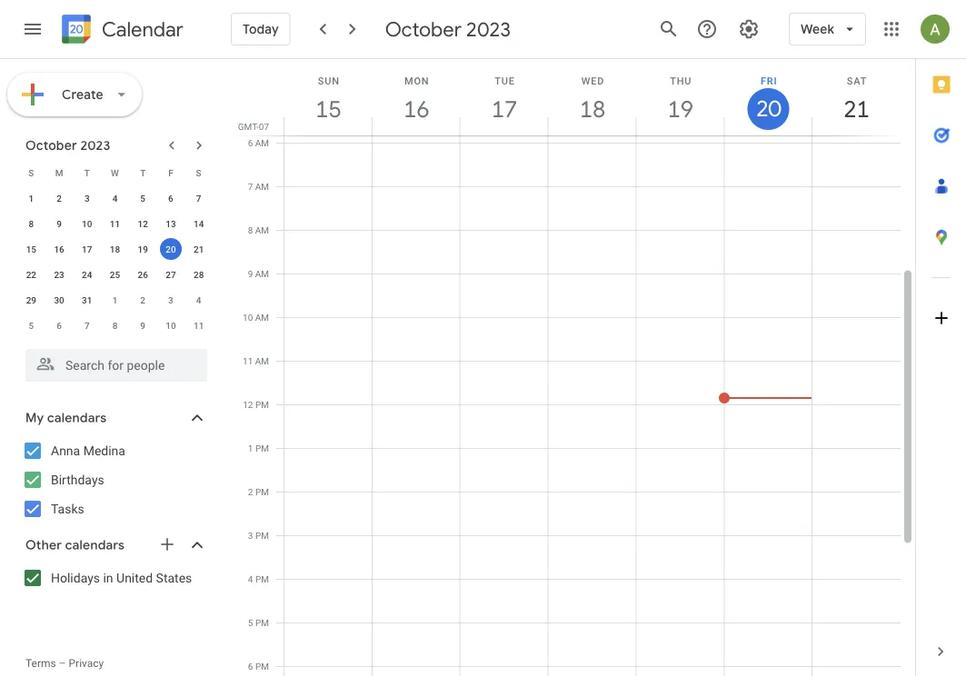 Task type: vqa. For each thing, say whether or not it's contained in the screenshot.
the 7 days
no



Task type: describe. For each thing, give the bounding box(es) containing it.
sat
[[847, 75, 868, 86]]

0 vertical spatial 2
[[57, 193, 62, 204]]

row containing s
[[17, 160, 213, 185]]

sun
[[318, 75, 340, 86]]

1 horizontal spatial 2023
[[467, 16, 511, 42]]

15 column header
[[284, 59, 373, 135]]

2 for 2 pm
[[248, 486, 253, 497]]

9 for 9 am
[[248, 268, 253, 279]]

my
[[25, 410, 44, 426]]

8 am
[[248, 225, 269, 235]]

30
[[54, 295, 64, 306]]

pm for 2 pm
[[255, 486, 269, 497]]

grid containing 15
[[233, 59, 916, 677]]

28
[[194, 269, 204, 280]]

thu
[[670, 75, 692, 86]]

15 inside column header
[[314, 94, 340, 124]]

november 10 element
[[160, 315, 182, 336]]

wed 18
[[579, 75, 605, 124]]

10 for 10 'element'
[[82, 218, 92, 229]]

18 column header
[[548, 59, 637, 135]]

pm for 5 pm
[[255, 617, 269, 628]]

29 element
[[20, 289, 42, 311]]

0 horizontal spatial 8
[[29, 218, 34, 229]]

Search for people text field
[[36, 349, 196, 382]]

11 element
[[104, 213, 126, 235]]

20 column header
[[724, 59, 813, 135]]

12 for 12
[[138, 218, 148, 229]]

7 for 7 am
[[248, 181, 253, 192]]

my calendars list
[[4, 436, 225, 524]]

20 inside column header
[[755, 95, 780, 123]]

terms
[[25, 657, 56, 670]]

1 for november 1 element
[[112, 295, 118, 306]]

31 element
[[76, 289, 98, 311]]

november 8 element
[[104, 315, 126, 336]]

my calendars
[[25, 410, 107, 426]]

terms link
[[25, 657, 56, 670]]

privacy link
[[69, 657, 104, 670]]

in
[[103, 571, 113, 586]]

07
[[259, 121, 269, 132]]

15 element
[[20, 238, 42, 260]]

6 for november 6 element at the top
[[57, 320, 62, 331]]

16 element
[[48, 238, 70, 260]]

anna
[[51, 443, 80, 458]]

fri
[[761, 75, 778, 86]]

mon
[[405, 75, 430, 86]]

20 inside cell
[[166, 244, 176, 255]]

november 1 element
[[104, 289, 126, 311]]

18 element
[[104, 238, 126, 260]]

gmt-07
[[238, 121, 269, 132]]

17 inside row group
[[82, 244, 92, 255]]

18 link
[[572, 88, 614, 130]]

8 for "november 8" element
[[112, 320, 118, 331]]

states
[[156, 571, 192, 586]]

november 7 element
[[76, 315, 98, 336]]

5 for november 5 element
[[29, 320, 34, 331]]

0 horizontal spatial october 2023
[[25, 137, 110, 154]]

1 pm
[[248, 443, 269, 454]]

sat 21
[[843, 75, 869, 124]]

terms – privacy
[[25, 657, 104, 670]]

15 inside row group
[[26, 244, 36, 255]]

6 for 6 am
[[248, 137, 253, 148]]

16 link
[[396, 88, 438, 130]]

0 horizontal spatial october
[[25, 137, 77, 154]]

calendar
[[102, 17, 184, 42]]

am for 9 am
[[255, 268, 269, 279]]

26 element
[[132, 264, 154, 286]]

9 am
[[248, 268, 269, 279]]

17 link
[[484, 88, 526, 130]]

2 s from the left
[[196, 167, 202, 178]]

0 vertical spatial 5
[[140, 193, 146, 204]]

am for 8 am
[[255, 225, 269, 235]]

19 element
[[132, 238, 154, 260]]

10 element
[[76, 213, 98, 235]]

row containing 8
[[17, 211, 213, 236]]

0 horizontal spatial 2023
[[80, 137, 110, 154]]

31
[[82, 295, 92, 306]]

1 for 1 pm
[[248, 443, 253, 454]]

row containing 15
[[17, 236, 213, 262]]

16 inside 'mon 16'
[[403, 94, 429, 124]]

4 for 4 pm
[[248, 574, 253, 585]]

0 vertical spatial 9
[[57, 218, 62, 229]]

row containing 5
[[17, 313, 213, 338]]

pm for 4 pm
[[255, 574, 269, 585]]

november 3 element
[[160, 289, 182, 311]]

19 inside row group
[[138, 244, 148, 255]]

22 element
[[20, 264, 42, 286]]

row containing 29
[[17, 287, 213, 313]]

november 9 element
[[132, 315, 154, 336]]

28 element
[[188, 264, 210, 286]]

17 inside column header
[[491, 94, 517, 124]]

11 for 11 am
[[243, 356, 253, 366]]

w
[[111, 167, 119, 178]]

november 6 element
[[48, 315, 70, 336]]

october 2023 grid
[[17, 160, 213, 338]]

pm for 12 pm
[[255, 399, 269, 410]]

1 t from the left
[[84, 167, 90, 178]]

26
[[138, 269, 148, 280]]

21 inside "october 2023" grid
[[194, 244, 204, 255]]

my calendars button
[[4, 404, 225, 433]]

21 element
[[188, 238, 210, 260]]

10 for "november 10" element
[[166, 320, 176, 331]]

m
[[55, 167, 63, 178]]

24
[[82, 269, 92, 280]]

3 pm
[[248, 530, 269, 541]]

25
[[110, 269, 120, 280]]



Task type: locate. For each thing, give the bounding box(es) containing it.
tue
[[495, 75, 515, 86]]

4 row from the top
[[17, 236, 213, 262]]

row down w
[[17, 185, 213, 211]]

6 down f at top
[[168, 193, 173, 204]]

20, today element
[[160, 238, 182, 260]]

–
[[59, 657, 66, 670]]

1 horizontal spatial 1
[[112, 295, 118, 306]]

2 for november 2 element
[[140, 295, 146, 306]]

october up m
[[25, 137, 77, 154]]

17
[[491, 94, 517, 124], [82, 244, 92, 255]]

2 up the november 9 element
[[140, 295, 146, 306]]

s
[[28, 167, 34, 178], [196, 167, 202, 178]]

0 horizontal spatial 20
[[166, 244, 176, 255]]

am up 8 am
[[255, 181, 269, 192]]

16
[[403, 94, 429, 124], [54, 244, 64, 255]]

4 pm from the top
[[255, 530, 269, 541]]

2 vertical spatial 9
[[140, 320, 146, 331]]

20 cell
[[157, 236, 185, 262]]

row
[[17, 160, 213, 185], [17, 185, 213, 211], [17, 211, 213, 236], [17, 236, 213, 262], [17, 262, 213, 287], [17, 287, 213, 313], [17, 313, 213, 338]]

0 vertical spatial 12
[[138, 218, 148, 229]]

1 down 12 pm
[[248, 443, 253, 454]]

0 horizontal spatial 7
[[84, 320, 90, 331]]

22
[[26, 269, 36, 280]]

2 horizontal spatial 10
[[243, 312, 253, 323]]

16 up 23
[[54, 244, 64, 255]]

1 horizontal spatial 18
[[579, 94, 605, 124]]

1 up "november 8" element
[[112, 295, 118, 306]]

0 vertical spatial 21
[[843, 94, 869, 124]]

21
[[843, 94, 869, 124], [194, 244, 204, 255]]

5 row from the top
[[17, 262, 213, 287]]

2023 up tue at the top
[[467, 16, 511, 42]]

calendars up in
[[65, 537, 125, 554]]

5 pm from the top
[[255, 574, 269, 585]]

0 horizontal spatial 19
[[138, 244, 148, 255]]

3 row from the top
[[17, 211, 213, 236]]

2 horizontal spatial 5
[[248, 617, 253, 628]]

gmt-
[[238, 121, 259, 132]]

f
[[168, 167, 173, 178]]

4
[[112, 193, 118, 204], [196, 295, 201, 306], [248, 574, 253, 585]]

8 for 8 am
[[248, 225, 253, 235]]

10 inside 10 'element'
[[82, 218, 92, 229]]

1 vertical spatial 2
[[140, 295, 146, 306]]

3 down 27 element
[[168, 295, 173, 306]]

17 column header
[[460, 59, 549, 135]]

0 horizontal spatial 15
[[26, 244, 36, 255]]

calendars
[[47, 410, 107, 426], [65, 537, 125, 554]]

20 down fri
[[755, 95, 780, 123]]

pm up the '2 pm'
[[255, 443, 269, 454]]

settings menu image
[[738, 18, 760, 40]]

wed
[[582, 75, 605, 86]]

2 vertical spatial 4
[[248, 574, 253, 585]]

am
[[255, 137, 269, 148], [255, 181, 269, 192], [255, 225, 269, 235], [255, 268, 269, 279], [255, 312, 269, 323], [255, 356, 269, 366]]

20
[[755, 95, 780, 123], [166, 244, 176, 255]]

1 horizontal spatial 5
[[140, 193, 146, 204]]

0 horizontal spatial 11
[[110, 218, 120, 229]]

7 pm from the top
[[255, 661, 269, 672]]

0 horizontal spatial s
[[28, 167, 34, 178]]

am down 8 am
[[255, 268, 269, 279]]

30 element
[[48, 289, 70, 311]]

0 horizontal spatial 18
[[110, 244, 120, 255]]

0 horizontal spatial 1
[[29, 193, 34, 204]]

1 horizontal spatial 20
[[755, 95, 780, 123]]

privacy
[[69, 657, 104, 670]]

pm up 6 pm
[[255, 617, 269, 628]]

19 down "thu"
[[667, 94, 693, 124]]

1 horizontal spatial 9
[[140, 320, 146, 331]]

19
[[667, 94, 693, 124], [138, 244, 148, 255]]

13 element
[[160, 213, 182, 235]]

1 vertical spatial october
[[25, 137, 77, 154]]

1 horizontal spatial 21
[[843, 94, 869, 124]]

29
[[26, 295, 36, 306]]

1 vertical spatial 2023
[[80, 137, 110, 154]]

1 vertical spatial 4
[[196, 295, 201, 306]]

1 s from the left
[[28, 167, 34, 178]]

3 for november 3 element
[[168, 295, 173, 306]]

12 pm
[[243, 399, 269, 410]]

10 down november 3 element
[[166, 320, 176, 331]]

1 vertical spatial 5
[[29, 320, 34, 331]]

0 vertical spatial 16
[[403, 94, 429, 124]]

11 for 11 element
[[110, 218, 120, 229]]

1 horizontal spatial t
[[140, 167, 146, 178]]

23
[[54, 269, 64, 280]]

9 down november 2 element
[[140, 320, 146, 331]]

0 vertical spatial 18
[[579, 94, 605, 124]]

18 inside wed 18
[[579, 94, 605, 124]]

18
[[579, 94, 605, 124], [110, 244, 120, 255]]

7
[[248, 181, 253, 192], [196, 193, 201, 204], [84, 320, 90, 331]]

pm for 6 pm
[[255, 661, 269, 672]]

11 down november 4 element
[[194, 320, 204, 331]]

8 up 15 element
[[29, 218, 34, 229]]

12 up "19" element
[[138, 218, 148, 229]]

week
[[801, 21, 835, 37]]

1 row from the top
[[17, 160, 213, 185]]

2 row from the top
[[17, 185, 213, 211]]

1 horizontal spatial 17
[[491, 94, 517, 124]]

2 am from the top
[[255, 181, 269, 192]]

row up 25 element
[[17, 236, 213, 262]]

10 am
[[243, 312, 269, 323]]

3 am from the top
[[255, 225, 269, 235]]

1 vertical spatial 19
[[138, 244, 148, 255]]

9 for the november 9 element
[[140, 320, 146, 331]]

united
[[116, 571, 153, 586]]

14 element
[[188, 213, 210, 235]]

pm for 1 pm
[[255, 443, 269, 454]]

tue 17
[[491, 75, 517, 124]]

2 pm from the top
[[255, 443, 269, 454]]

0 vertical spatial 1
[[29, 193, 34, 204]]

2 inside grid
[[248, 486, 253, 497]]

11 up 18 element
[[110, 218, 120, 229]]

4 up 5 pm at the left of the page
[[248, 574, 253, 585]]

1 horizontal spatial 19
[[667, 94, 693, 124]]

3 pm from the top
[[255, 486, 269, 497]]

1 horizontal spatial 11
[[194, 320, 204, 331]]

11 for november 11 element
[[194, 320, 204, 331]]

november 2 element
[[132, 289, 154, 311]]

5 up 6 pm
[[248, 617, 253, 628]]

6 down 30 element
[[57, 320, 62, 331]]

tab list
[[917, 59, 967, 626]]

11
[[110, 218, 120, 229], [194, 320, 204, 331], [243, 356, 253, 366]]

calendar heading
[[98, 17, 184, 42]]

am down 9 am
[[255, 312, 269, 323]]

am down 07
[[255, 137, 269, 148]]

holidays in united states
[[51, 571, 192, 586]]

0 horizontal spatial 3
[[84, 193, 90, 204]]

8 inside grid
[[248, 225, 253, 235]]

1 vertical spatial 16
[[54, 244, 64, 255]]

19 link
[[660, 88, 702, 130]]

1 pm from the top
[[255, 399, 269, 410]]

4 inside grid
[[248, 574, 253, 585]]

2 horizontal spatial 1
[[248, 443, 253, 454]]

row down november 1 element
[[17, 313, 213, 338]]

4 pm
[[248, 574, 269, 585]]

21 column header
[[812, 59, 901, 135]]

1 vertical spatial 21
[[194, 244, 204, 255]]

24 element
[[76, 264, 98, 286]]

2 horizontal spatial 8
[[248, 225, 253, 235]]

18 up 25
[[110, 244, 120, 255]]

today button
[[231, 7, 291, 51]]

19 inside column header
[[667, 94, 693, 124]]

21 down 14
[[194, 244, 204, 255]]

october 2023 up m
[[25, 137, 110, 154]]

t left f at top
[[140, 167, 146, 178]]

2 horizontal spatial 3
[[248, 530, 253, 541]]

8 down november 1 element
[[112, 320, 118, 331]]

7 up 14 element
[[196, 193, 201, 204]]

20 link
[[748, 88, 790, 130]]

1 up 15 element
[[29, 193, 34, 204]]

1 horizontal spatial 15
[[314, 94, 340, 124]]

2 vertical spatial 7
[[84, 320, 90, 331]]

0 horizontal spatial 2
[[57, 193, 62, 204]]

2 vertical spatial 2
[[248, 486, 253, 497]]

pm for 3 pm
[[255, 530, 269, 541]]

15 up 22
[[26, 244, 36, 255]]

2 up 3 pm
[[248, 486, 253, 497]]

None search field
[[0, 342, 225, 382]]

sun 15
[[314, 75, 340, 124]]

11 am
[[243, 356, 269, 366]]

19 up 26
[[138, 244, 148, 255]]

10
[[82, 218, 92, 229], [243, 312, 253, 323], [166, 320, 176, 331]]

10 inside "november 10" element
[[166, 320, 176, 331]]

2 horizontal spatial 11
[[243, 356, 253, 366]]

row containing 22
[[17, 262, 213, 287]]

1 horizontal spatial 7
[[196, 193, 201, 204]]

7 down 31 'element'
[[84, 320, 90, 331]]

1 vertical spatial 11
[[194, 320, 204, 331]]

birthdays
[[51, 472, 104, 487]]

0 vertical spatial 3
[[84, 193, 90, 204]]

8
[[29, 218, 34, 229], [248, 225, 253, 235], [112, 320, 118, 331]]

7 for november 7 element
[[84, 320, 90, 331]]

1 vertical spatial calendars
[[65, 537, 125, 554]]

9 inside grid
[[248, 268, 253, 279]]

1 vertical spatial 9
[[248, 268, 253, 279]]

0 horizontal spatial 16
[[54, 244, 64, 255]]

pm
[[255, 399, 269, 410], [255, 443, 269, 454], [255, 486, 269, 497], [255, 530, 269, 541], [255, 574, 269, 585], [255, 617, 269, 628], [255, 661, 269, 672]]

medina
[[83, 443, 125, 458]]

16 down the mon
[[403, 94, 429, 124]]

3
[[84, 193, 90, 204], [168, 295, 173, 306], [248, 530, 253, 541]]

t left w
[[84, 167, 90, 178]]

holidays
[[51, 571, 100, 586]]

am for 10 am
[[255, 312, 269, 323]]

1 vertical spatial 17
[[82, 244, 92, 255]]

main drawer image
[[22, 18, 44, 40]]

2
[[57, 193, 62, 204], [140, 295, 146, 306], [248, 486, 253, 497]]

17 element
[[76, 238, 98, 260]]

am for 6 am
[[255, 137, 269, 148]]

8 up 9 am
[[248, 225, 253, 235]]

calendars for other calendars
[[65, 537, 125, 554]]

2 horizontal spatial 9
[[248, 268, 253, 279]]

6 pm
[[248, 661, 269, 672]]

0 vertical spatial 2023
[[467, 16, 511, 42]]

7 inside grid
[[248, 181, 253, 192]]

1 horizontal spatial october
[[385, 16, 462, 42]]

1 vertical spatial 7
[[196, 193, 201, 204]]

0 horizontal spatial 5
[[29, 320, 34, 331]]

12
[[138, 218, 148, 229], [243, 399, 253, 410]]

21 down sat
[[843, 94, 869, 124]]

pm down 5 pm at the left of the page
[[255, 661, 269, 672]]

1 vertical spatial 18
[[110, 244, 120, 255]]

16 inside row group
[[54, 244, 64, 255]]

1 horizontal spatial s
[[196, 167, 202, 178]]

2 vertical spatial 5
[[248, 617, 253, 628]]

5 pm
[[248, 617, 269, 628]]

november 4 element
[[188, 289, 210, 311]]

0 vertical spatial calendars
[[47, 410, 107, 426]]

am for 11 am
[[255, 356, 269, 366]]

18 inside row group
[[110, 244, 120, 255]]

november 5 element
[[20, 315, 42, 336]]

1 horizontal spatial 16
[[403, 94, 429, 124]]

13
[[166, 218, 176, 229]]

9 up 16 element
[[57, 218, 62, 229]]

5
[[140, 193, 146, 204], [29, 320, 34, 331], [248, 617, 253, 628]]

3 for 3 pm
[[248, 530, 253, 541]]

0 vertical spatial october
[[385, 16, 462, 42]]

0 horizontal spatial 9
[[57, 218, 62, 229]]

pm down the '2 pm'
[[255, 530, 269, 541]]

21 inside column header
[[843, 94, 869, 124]]

1 inside grid
[[248, 443, 253, 454]]

1 vertical spatial 15
[[26, 244, 36, 255]]

7 am
[[248, 181, 269, 192]]

november 11 element
[[188, 315, 210, 336]]

12 for 12 pm
[[243, 399, 253, 410]]

18 down wed
[[579, 94, 605, 124]]

row up 11 element
[[17, 160, 213, 185]]

add other calendars image
[[158, 536, 176, 554]]

other calendars
[[25, 537, 125, 554]]

7 row from the top
[[17, 313, 213, 338]]

pm up 1 pm
[[255, 399, 269, 410]]

1 horizontal spatial 8
[[112, 320, 118, 331]]

12 inside "october 2023" grid
[[138, 218, 148, 229]]

15 down sun
[[314, 94, 340, 124]]

3 down the '2 pm'
[[248, 530, 253, 541]]

21 link
[[836, 88, 878, 130]]

fri 20
[[755, 75, 780, 123]]

october 2023 up the mon
[[385, 16, 511, 42]]

14
[[194, 218, 204, 229]]

1
[[29, 193, 34, 204], [112, 295, 118, 306], [248, 443, 253, 454]]

11 down 10 am
[[243, 356, 253, 366]]

5 for 5 pm
[[248, 617, 253, 628]]

1 horizontal spatial october 2023
[[385, 16, 511, 42]]

calendar element
[[58, 11, 184, 51]]

0 vertical spatial 20
[[755, 95, 780, 123]]

s right f at top
[[196, 167, 202, 178]]

10 up 17 element
[[82, 218, 92, 229]]

row down 18 element
[[17, 262, 213, 287]]

1 horizontal spatial 4
[[196, 295, 201, 306]]

row containing 1
[[17, 185, 213, 211]]

6 down gmt-
[[248, 137, 253, 148]]

0 horizontal spatial t
[[84, 167, 90, 178]]

3 up 10 'element'
[[84, 193, 90, 204]]

5 down 29 element
[[29, 320, 34, 331]]

row up 18 element
[[17, 211, 213, 236]]

week button
[[789, 7, 867, 51]]

12 element
[[132, 213, 154, 235]]

1 vertical spatial 3
[[168, 295, 173, 306]]

0 horizontal spatial 12
[[138, 218, 148, 229]]

0 vertical spatial 15
[[314, 94, 340, 124]]

tasks
[[51, 501, 84, 516]]

6 am
[[248, 137, 269, 148]]

0 horizontal spatial 10
[[82, 218, 92, 229]]

1 horizontal spatial 12
[[243, 399, 253, 410]]

2 vertical spatial 11
[[243, 356, 253, 366]]

1 horizontal spatial 3
[[168, 295, 173, 306]]

thu 19
[[667, 75, 693, 124]]

s left m
[[28, 167, 34, 178]]

7 up 8 am
[[248, 181, 253, 192]]

am for 7 am
[[255, 181, 269, 192]]

6
[[248, 137, 253, 148], [168, 193, 173, 204], [57, 320, 62, 331], [248, 661, 253, 672]]

27 element
[[160, 264, 182, 286]]

4 for november 4 element
[[196, 295, 201, 306]]

6 for 6 pm
[[248, 661, 253, 672]]

am up 12 pm
[[255, 356, 269, 366]]

2023 down create
[[80, 137, 110, 154]]

5 up 12 element
[[140, 193, 146, 204]]

0 vertical spatial 11
[[110, 218, 120, 229]]

grid
[[233, 59, 916, 677]]

0 vertical spatial 7
[[248, 181, 253, 192]]

12 down 11 am
[[243, 399, 253, 410]]

20 down 13
[[166, 244, 176, 255]]

row group
[[17, 185, 213, 338]]

today
[[243, 21, 279, 37]]

9 up 10 am
[[248, 268, 253, 279]]

1 horizontal spatial 2
[[140, 295, 146, 306]]

t
[[84, 167, 90, 178], [140, 167, 146, 178]]

6 am from the top
[[255, 356, 269, 366]]

am up 9 am
[[255, 225, 269, 235]]

other calendars button
[[4, 531, 225, 560]]

6 pm from the top
[[255, 617, 269, 628]]

0 horizontal spatial 21
[[194, 244, 204, 255]]

calendars for my calendars
[[47, 410, 107, 426]]

2 vertical spatial 3
[[248, 530, 253, 541]]

0 horizontal spatial 4
[[112, 193, 118, 204]]

2 vertical spatial 1
[[248, 443, 253, 454]]

2 horizontal spatial 2
[[248, 486, 253, 497]]

create
[[62, 86, 104, 103]]

2 horizontal spatial 4
[[248, 574, 253, 585]]

6 row from the top
[[17, 287, 213, 313]]

1 vertical spatial october 2023
[[25, 137, 110, 154]]

11 inside grid
[[243, 356, 253, 366]]

4 up 11 element
[[112, 193, 118, 204]]

row up "november 8" element
[[17, 287, 213, 313]]

0 vertical spatial 17
[[491, 94, 517, 124]]

10 inside grid
[[243, 312, 253, 323]]

27
[[166, 269, 176, 280]]

10 for 10 am
[[243, 312, 253, 323]]

1 am from the top
[[255, 137, 269, 148]]

6 inside november 6 element
[[57, 320, 62, 331]]

10 up 11 am
[[243, 312, 253, 323]]

create button
[[7, 73, 142, 116]]

anna medina
[[51, 443, 125, 458]]

october up the mon
[[385, 16, 462, 42]]

0 horizontal spatial 17
[[82, 244, 92, 255]]

17 up 24
[[82, 244, 92, 255]]

0 vertical spatial 4
[[112, 193, 118, 204]]

4 down 28 element
[[196, 295, 201, 306]]

5 am from the top
[[255, 312, 269, 323]]

5 inside grid
[[248, 617, 253, 628]]

1 vertical spatial 12
[[243, 399, 253, 410]]

2 down m
[[57, 193, 62, 204]]

23 element
[[48, 264, 70, 286]]

row group containing 1
[[17, 185, 213, 338]]

16 column header
[[372, 59, 461, 135]]

calendars up anna medina
[[47, 410, 107, 426]]

17 down tue at the top
[[491, 94, 517, 124]]

2 t from the left
[[140, 167, 146, 178]]

0 vertical spatial 19
[[667, 94, 693, 124]]

october 2023
[[385, 16, 511, 42], [25, 137, 110, 154]]

pm up 5 pm at the left of the page
[[255, 574, 269, 585]]

15
[[314, 94, 340, 124], [26, 244, 36, 255]]

pm up 3 pm
[[255, 486, 269, 497]]

4 inside november 4 element
[[196, 295, 201, 306]]

15 link
[[308, 88, 350, 130]]

other
[[25, 537, 62, 554]]

0 vertical spatial october 2023
[[385, 16, 511, 42]]

19 column header
[[636, 59, 725, 135]]

october
[[385, 16, 462, 42], [25, 137, 77, 154]]

25 element
[[104, 264, 126, 286]]

6 down 5 pm at the left of the page
[[248, 661, 253, 672]]

2 pm
[[248, 486, 269, 497]]

4 am from the top
[[255, 268, 269, 279]]

mon 16
[[403, 75, 430, 124]]



